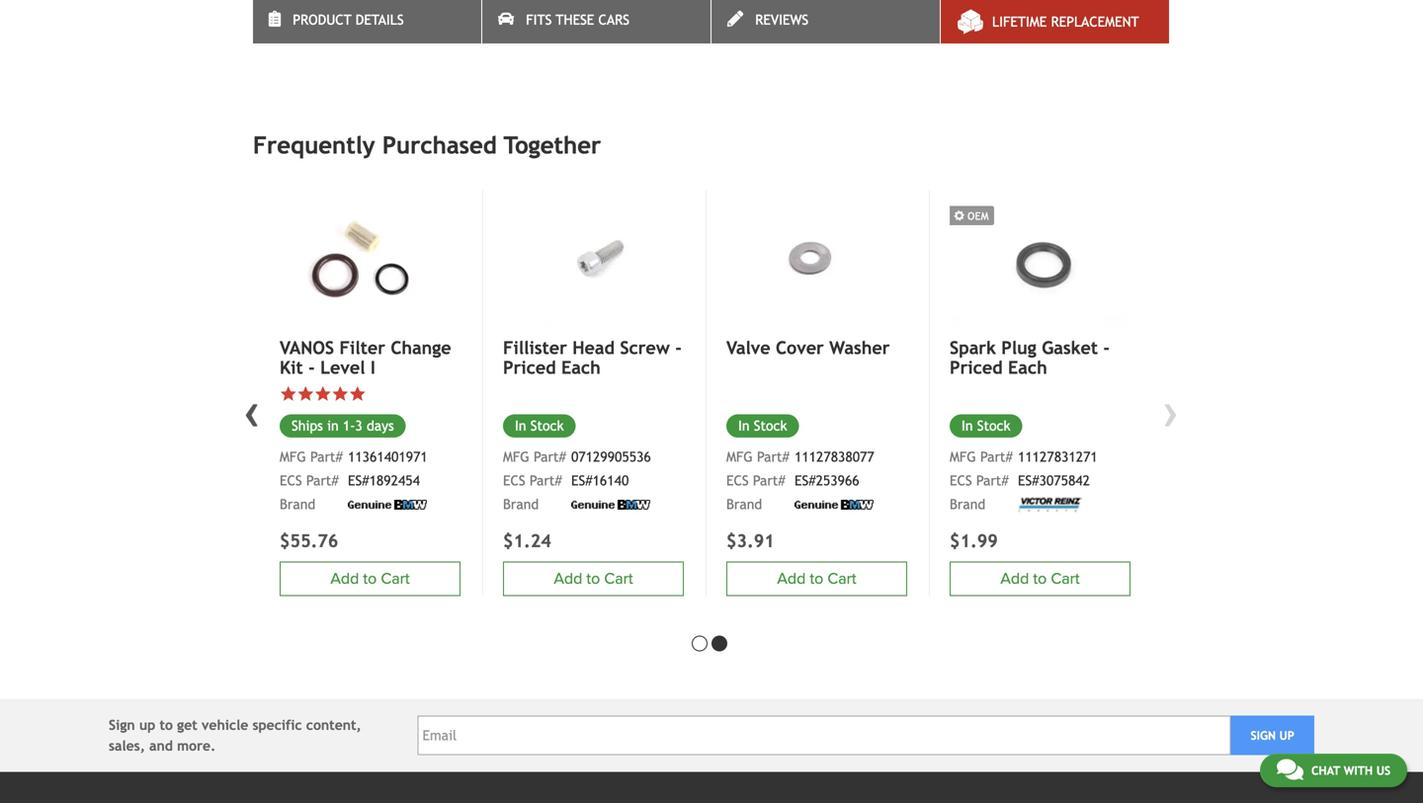 Task type: vqa. For each thing, say whether or not it's contained in the screenshot.
middle Add to Wish List image
no



Task type: locate. For each thing, give the bounding box(es) containing it.
2 cart from the left
[[604, 570, 633, 589]]

add to cart
[[331, 570, 410, 589], [554, 570, 633, 589], [777, 570, 857, 589], [1001, 570, 1080, 589]]

priced left the "gasket"
[[950, 357, 1003, 378]]

with
[[1344, 764, 1373, 778]]

reviews link
[[712, 0, 940, 43]]

mfg part# 11127838077 ecs part# es#253966 brand
[[727, 449, 875, 513]]

up inside sign up to get vehicle specific content, sales, and more.
[[139, 718, 155, 734]]

level
[[320, 357, 365, 378]]

3 ecs from the left
[[727, 473, 749, 489]]

3 genuine bmw image from the left
[[795, 500, 874, 510]]

add to cart button
[[280, 562, 461, 597], [503, 562, 684, 597], [727, 562, 908, 597], [950, 562, 1131, 597]]

genuine bmw image down "es#253966"
[[795, 500, 874, 510]]

3 cart from the left
[[828, 570, 857, 589]]

purchased
[[382, 132, 497, 159]]

if you have any questions, would like to learn more or are ready to place a replacement claim, click here!
[[253, 26, 914, 42]]

comments image
[[1277, 758, 1304, 782]]

up up 'and'
[[139, 718, 155, 734]]

- inside vanos filter change kit - level i
[[308, 357, 315, 378]]

0 horizontal spatial each
[[562, 357, 601, 378]]

product details
[[293, 12, 404, 28]]

up
[[139, 718, 155, 734], [1280, 729, 1295, 743]]

sign inside button
[[1251, 729, 1276, 743]]

2 mfg from the left
[[503, 449, 530, 465]]

genuine bmw image down "es#1892454"
[[348, 500, 427, 510]]

mfg inside mfg part# 11127838077 ecs part# es#253966 brand
[[727, 449, 753, 465]]

4 cart from the left
[[1051, 570, 1080, 589]]

sign
[[109, 718, 135, 734], [1251, 729, 1276, 743]]

ecs for $3.91
[[727, 473, 749, 489]]

in down spark at the right top of the page
[[962, 418, 973, 434]]

vanos filter change kit - level i
[[280, 338, 451, 378]]

frequently
[[253, 132, 375, 159]]

gasket
[[1042, 338, 1098, 358]]

ecs for $1.24
[[503, 473, 526, 489]]

es#3075842
[[1018, 473, 1090, 489]]

genuine bmw image
[[348, 500, 427, 510], [571, 500, 651, 510], [795, 500, 874, 510]]

1 horizontal spatial genuine bmw image
[[571, 500, 651, 510]]

priced left head
[[503, 357, 556, 378]]

star image up in
[[314, 386, 332, 403]]

2 horizontal spatial in
[[962, 418, 973, 434]]

4 ecs from the left
[[950, 473, 972, 489]]

4 brand from the left
[[950, 497, 986, 513]]

fillister head screw - priced each
[[503, 338, 682, 378]]

in stock up mfg part# 07129905536 ecs part# es#16140 brand
[[515, 418, 564, 434]]

each left screw
[[562, 357, 601, 378]]

2 add to cart from the left
[[554, 570, 633, 589]]

in
[[327, 418, 339, 434]]

ecs inside mfg part# 11127831271 ecs part# es#3075842 brand
[[950, 473, 972, 489]]

sign for sign up to get vehicle specific content, sales, and more.
[[109, 718, 135, 734]]

1 horizontal spatial priced
[[950, 357, 1003, 378]]

genuine bmw image down es#16140
[[571, 500, 651, 510]]

sign for sign up
[[1251, 729, 1276, 743]]

chat with us
[[1312, 764, 1391, 778]]

sign up sales,
[[109, 718, 135, 734]]

mfg part# 11127831271 ecs part# es#3075842 brand
[[950, 449, 1098, 513]]

each inside fillister head screw - priced each
[[562, 357, 601, 378]]

add to cart button for $1.24
[[503, 562, 684, 597]]

2 brand from the left
[[503, 497, 539, 513]]

brand up $1.99
[[950, 497, 986, 513]]

mfg down ships
[[280, 449, 306, 465]]

sign up
[[1251, 729, 1295, 743]]

to
[[487, 26, 500, 42], [656, 26, 669, 42], [363, 570, 377, 589], [587, 570, 600, 589], [810, 570, 824, 589], [1034, 570, 1047, 589], [160, 718, 173, 734]]

mfg up "$1.24"
[[503, 449, 530, 465]]

product details link
[[253, 0, 481, 43]]

4 add to cart button from the left
[[950, 562, 1131, 597]]

1 star image from the left
[[297, 386, 314, 403]]

spark plug gasket - priced each
[[950, 338, 1110, 378]]

each inside spark plug gasket - priced each
[[1008, 357, 1048, 378]]

- right screw
[[676, 338, 682, 358]]

add for $3.91
[[777, 570, 806, 589]]

ecs
[[280, 473, 302, 489], [503, 473, 526, 489], [727, 473, 749, 489], [950, 473, 972, 489]]

each for head
[[562, 357, 601, 378]]

mfg inside mfg part# 07129905536 ecs part# es#16140 brand
[[503, 449, 530, 465]]

1 horizontal spatial -
[[676, 338, 682, 358]]

brand up "$1.24"
[[503, 497, 539, 513]]

mfg up $3.91 at bottom right
[[727, 449, 753, 465]]

each for plug
[[1008, 357, 1048, 378]]

in stock for fillister head screw - priced each
[[515, 418, 564, 434]]

brand inside mfg part# 11127838077 ecs part# es#253966 brand
[[727, 497, 762, 513]]

star image
[[280, 386, 297, 403], [332, 386, 349, 403], [349, 386, 366, 403]]

add down $55.76
[[331, 570, 359, 589]]

$3.91
[[727, 531, 775, 552]]

0 horizontal spatial -
[[308, 357, 315, 378]]

0 horizontal spatial sign
[[109, 718, 135, 734]]

0 horizontal spatial genuine bmw image
[[348, 500, 427, 510]]

stock up mfg part# 11127831271 ecs part# es#3075842 brand
[[978, 418, 1011, 434]]

plug
[[1002, 338, 1037, 358]]

days
[[367, 418, 394, 434]]

brand inside mfg part# 11127831271 ecs part# es#3075842 brand
[[950, 497, 986, 513]]

genuine bmw image for $1.24
[[571, 500, 651, 510]]

1-
[[343, 418, 355, 434]]

change
[[391, 338, 451, 358]]

1 horizontal spatial up
[[1280, 729, 1295, 743]]

2 priced from the left
[[950, 357, 1003, 378]]

in up mfg part# 07129905536 ecs part# es#16140 brand
[[515, 418, 526, 434]]

3 mfg from the left
[[727, 449, 753, 465]]

2 in stock from the left
[[739, 418, 787, 434]]

11127831271
[[1018, 449, 1098, 465]]

3 in from the left
[[962, 418, 973, 434]]

stock up mfg part# 11127838077 ecs part# es#253966 brand
[[754, 418, 787, 434]]

fits these cars
[[526, 12, 630, 28]]

in stock
[[515, 418, 564, 434], [739, 418, 787, 434], [962, 418, 1011, 434]]

priced inside fillister head screw - priced each
[[503, 357, 556, 378]]

1 priced from the left
[[503, 357, 556, 378]]

1 horizontal spatial in stock
[[739, 418, 787, 434]]

2 horizontal spatial in stock
[[962, 418, 1011, 434]]

- right the "gasket"
[[1104, 338, 1110, 358]]

if
[[253, 26, 262, 42]]

1 horizontal spatial in
[[739, 418, 750, 434]]

product
[[293, 12, 352, 28]]

3 add to cart button from the left
[[727, 562, 908, 597]]

ecs up $3.91 at bottom right
[[727, 473, 749, 489]]

1 horizontal spatial sign
[[1251, 729, 1276, 743]]

2 add from the left
[[554, 570, 583, 589]]

star image down kit
[[297, 386, 314, 403]]

add to cart down es#16140
[[554, 570, 633, 589]]

07129905536
[[571, 449, 651, 465]]

priced
[[503, 357, 556, 378], [950, 357, 1003, 378]]

1 in from the left
[[515, 418, 526, 434]]

priced inside spark plug gasket - priced each
[[950, 357, 1003, 378]]

add to cart down victor reinz image
[[1001, 570, 1080, 589]]

add to cart down $55.76
[[331, 570, 410, 589]]

1 brand from the left
[[280, 497, 316, 513]]

mfg up $1.99
[[950, 449, 977, 465]]

sales,
[[109, 739, 145, 754]]

ecs inside mfg part# 11127838077 ecs part# es#253966 brand
[[727, 473, 749, 489]]

- inside fillister head screw - priced each
[[676, 338, 682, 358]]

2 horizontal spatial -
[[1104, 338, 1110, 358]]

vanos filter change kit - level i link
[[280, 338, 461, 378]]

lifetime replacement link
[[941, 0, 1170, 43]]

add to cart button down $3.91 at bottom right
[[727, 562, 908, 597]]

2 ecs from the left
[[503, 473, 526, 489]]

fits these cars link
[[482, 0, 711, 43]]

3 brand from the left
[[727, 497, 762, 513]]

4 add to cart from the left
[[1001, 570, 1080, 589]]

2 in from the left
[[739, 418, 750, 434]]

brand up $3.91 at bottom right
[[727, 497, 762, 513]]

a
[[711, 26, 718, 42]]

fillister
[[503, 338, 567, 358]]

0 horizontal spatial in
[[515, 418, 526, 434]]

2 horizontal spatial genuine bmw image
[[795, 500, 874, 510]]

ecs up $1.99
[[950, 473, 972, 489]]

sign up chat with us link
[[1251, 729, 1276, 743]]

cart for $1.99
[[1051, 570, 1080, 589]]

questions,
[[351, 26, 415, 42]]

replacement
[[723, 26, 801, 42]]

2 horizontal spatial stock
[[978, 418, 1011, 434]]

each right spark at the right top of the page
[[1008, 357, 1048, 378]]

valve
[[727, 338, 771, 358]]

stock up mfg part# 07129905536 ecs part# es#16140 brand
[[531, 418, 564, 434]]

in stock for valve cover washer
[[739, 418, 787, 434]]

0 horizontal spatial stock
[[531, 418, 564, 434]]

in down valve
[[739, 418, 750, 434]]

valve cover washer image
[[727, 190, 908, 326]]

chat with us link
[[1260, 754, 1408, 788]]

in stock up mfg part# 11127831271 ecs part# es#3075842 brand
[[962, 418, 1011, 434]]

head
[[573, 338, 615, 358]]

claim,
[[805, 26, 844, 42]]

add to cart button down $55.76
[[280, 562, 461, 597]]

add
[[331, 570, 359, 589], [554, 570, 583, 589], [777, 570, 806, 589], [1001, 570, 1029, 589]]

3 stock from the left
[[978, 418, 1011, 434]]

are
[[593, 26, 613, 42]]

up inside button
[[1280, 729, 1295, 743]]

4 add from the left
[[1001, 570, 1029, 589]]

spark plug gasket - priced each link
[[950, 338, 1131, 378]]

sign inside sign up to get vehicle specific content, sales, and more.
[[109, 718, 135, 734]]

0 horizontal spatial up
[[139, 718, 155, 734]]

brand up $55.76
[[280, 497, 316, 513]]

cart
[[381, 570, 410, 589], [604, 570, 633, 589], [828, 570, 857, 589], [1051, 570, 1080, 589]]

stock for valve
[[754, 418, 787, 434]]

together
[[504, 132, 601, 159]]

1 add to cart button from the left
[[280, 562, 461, 597]]

3 add from the left
[[777, 570, 806, 589]]

1 mfg from the left
[[280, 449, 306, 465]]

sign up button
[[1231, 716, 1315, 756]]

priced for spark
[[950, 357, 1003, 378]]

add to cart down "es#253966"
[[777, 570, 857, 589]]

3 in stock from the left
[[962, 418, 1011, 434]]

add to cart button down victor reinz image
[[950, 562, 1131, 597]]

- inside spark plug gasket - priced each
[[1104, 338, 1110, 358]]

1 ecs from the left
[[280, 473, 302, 489]]

in
[[515, 418, 526, 434], [739, 418, 750, 434], [962, 418, 973, 434]]

2 genuine bmw image from the left
[[571, 500, 651, 510]]

add for $1.24
[[554, 570, 583, 589]]

ecs inside mfg part# 11361401971 ecs part# es#1892454 brand
[[280, 473, 302, 489]]

ecs down ships
[[280, 473, 302, 489]]

chat
[[1312, 764, 1341, 778]]

add down victor reinz image
[[1001, 570, 1029, 589]]

add down mfg part# 07129905536 ecs part# es#16140 brand
[[554, 570, 583, 589]]

1 horizontal spatial stock
[[754, 418, 787, 434]]

2 add to cart button from the left
[[503, 562, 684, 597]]

brand inside mfg part# 07129905536 ecs part# es#16140 brand
[[503, 497, 539, 513]]

1 in stock from the left
[[515, 418, 564, 434]]

in for fillister head screw - priced each
[[515, 418, 526, 434]]

up up comments image
[[1280, 729, 1295, 743]]

add down mfg part# 11127838077 ecs part# es#253966 brand
[[777, 570, 806, 589]]

mfg for $1.24
[[503, 449, 530, 465]]

ecs inside mfg part# 07129905536 ecs part# es#16140 brand
[[503, 473, 526, 489]]

1 stock from the left
[[531, 418, 564, 434]]

spark plug gasket - priced each image
[[950, 190, 1131, 326]]

0 horizontal spatial in stock
[[515, 418, 564, 434]]

screw
[[620, 338, 670, 358]]

11361401971
[[348, 449, 428, 465]]

in stock up mfg part# 11127838077 ecs part# es#253966 brand
[[739, 418, 787, 434]]

2 stock from the left
[[754, 418, 787, 434]]

add to cart button down "$1.24"
[[503, 562, 684, 597]]

3 add to cart from the left
[[777, 570, 857, 589]]

mfg inside mfg part# 11127831271 ecs part# es#3075842 brand
[[950, 449, 977, 465]]

1 each from the left
[[562, 357, 601, 378]]

to inside sign up to get vehicle specific content, sales, and more.
[[160, 718, 173, 734]]

4 mfg from the left
[[950, 449, 977, 465]]

1 horizontal spatial each
[[1008, 357, 1048, 378]]

star image
[[297, 386, 314, 403], [314, 386, 332, 403]]

0 horizontal spatial priced
[[503, 357, 556, 378]]

2 each from the left
[[1008, 357, 1048, 378]]

ecs up "$1.24"
[[503, 473, 526, 489]]

- right kit
[[308, 357, 315, 378]]

- for spark plug gasket - priced each
[[1104, 338, 1110, 358]]

in stock for spark plug gasket - priced each
[[962, 418, 1011, 434]]



Task type: describe. For each thing, give the bounding box(es) containing it.
in for valve cover washer
[[739, 418, 750, 434]]

mfg for $1.99
[[950, 449, 977, 465]]

place
[[674, 26, 707, 42]]

filter
[[340, 338, 385, 358]]

$1.99
[[950, 531, 998, 552]]

es#1892454
[[348, 473, 420, 489]]

vanos
[[280, 338, 334, 358]]

2 star image from the left
[[314, 386, 332, 403]]

vanos filter change kit - level i image
[[280, 190, 461, 326]]

learn
[[504, 26, 536, 42]]

fillister head screw - priced each link
[[503, 338, 684, 378]]

i
[[371, 357, 376, 378]]

1 add to cart from the left
[[331, 570, 410, 589]]

add to cart for $3.91
[[777, 570, 857, 589]]

valve cover washer link
[[727, 338, 908, 358]]

add to cart for $1.99
[[1001, 570, 1080, 589]]

us
[[1377, 764, 1391, 778]]

replacement
[[1051, 14, 1140, 30]]

here!
[[881, 26, 914, 42]]

these
[[556, 12, 594, 28]]

3
[[355, 418, 363, 434]]

more.
[[177, 739, 216, 754]]

mfg part# 07129905536 ecs part# es#16140 brand
[[503, 449, 651, 513]]

mfg inside mfg part# 11361401971 ecs part# es#1892454 brand
[[280, 449, 306, 465]]

in for spark plug gasket - priced each
[[962, 418, 973, 434]]

1 cart from the left
[[381, 570, 410, 589]]

11127838077
[[795, 449, 875, 465]]

genuine bmw image for $3.91
[[795, 500, 874, 510]]

you
[[266, 26, 288, 42]]

ships
[[292, 418, 323, 434]]

more
[[540, 26, 572, 42]]

cart for $3.91
[[828, 570, 857, 589]]

stock for spark
[[978, 418, 1011, 434]]

content,
[[306, 718, 362, 734]]

get
[[177, 718, 198, 734]]

‹
[[244, 385, 260, 438]]

- for fillister head screw - priced each
[[676, 338, 682, 358]]

ships in 1-3 days
[[292, 418, 394, 434]]

spark
[[950, 338, 996, 358]]

priced for fillister
[[503, 357, 556, 378]]

brand for $1.24
[[503, 497, 539, 513]]

cars
[[599, 12, 630, 28]]

brand for $1.99
[[950, 497, 986, 513]]

es#16140
[[571, 473, 629, 489]]

reviews
[[756, 12, 809, 28]]

ecs for $1.99
[[950, 473, 972, 489]]

stock for fillister
[[531, 418, 564, 434]]

1 add from the left
[[331, 570, 359, 589]]

have
[[292, 26, 321, 42]]

kit
[[280, 357, 303, 378]]

add to cart button for $1.99
[[950, 562, 1131, 597]]

details
[[356, 12, 404, 28]]

and
[[149, 739, 173, 754]]

specific
[[253, 718, 302, 734]]

add to cart for $1.24
[[554, 570, 633, 589]]

vehicle
[[202, 718, 248, 734]]

up for sign up
[[1280, 729, 1295, 743]]

es#253966
[[795, 473, 860, 489]]

any
[[326, 26, 347, 42]]

$1.24
[[503, 531, 551, 552]]

click
[[848, 26, 877, 42]]

Email email field
[[418, 716, 1231, 756]]

victor reinz image
[[1018, 498, 1083, 512]]

or
[[576, 26, 589, 42]]

washer
[[830, 338, 890, 358]]

frequently purchased together
[[253, 132, 601, 159]]

fillister head screw - priced each image
[[503, 190, 684, 326]]

like
[[460, 26, 483, 42]]

up for sign up to get vehicle specific content, sales, and more.
[[139, 718, 155, 734]]

mfg part# 11361401971 ecs part# es#1892454 brand
[[280, 449, 428, 513]]

3 star image from the left
[[349, 386, 366, 403]]

cover
[[776, 338, 824, 358]]

brand inside mfg part# 11361401971 ecs part# es#1892454 brand
[[280, 497, 316, 513]]

add for $1.99
[[1001, 570, 1029, 589]]

add to cart button for $3.91
[[727, 562, 908, 597]]

valve cover washer
[[727, 338, 890, 358]]

1 genuine bmw image from the left
[[348, 500, 427, 510]]

2 star image from the left
[[332, 386, 349, 403]]

brand for $3.91
[[727, 497, 762, 513]]

cart for $1.24
[[604, 570, 633, 589]]

lifetime
[[993, 14, 1047, 30]]

1 star image from the left
[[280, 386, 297, 403]]

would
[[419, 26, 456, 42]]

lifetime replacement
[[993, 14, 1140, 30]]

mfg for $3.91
[[727, 449, 753, 465]]

‹ link
[[237, 385, 267, 438]]

fits
[[526, 12, 552, 28]]

ready
[[618, 26, 652, 42]]

$55.76
[[280, 531, 338, 552]]

sign up to get vehicle specific content, sales, and more.
[[109, 718, 362, 754]]



